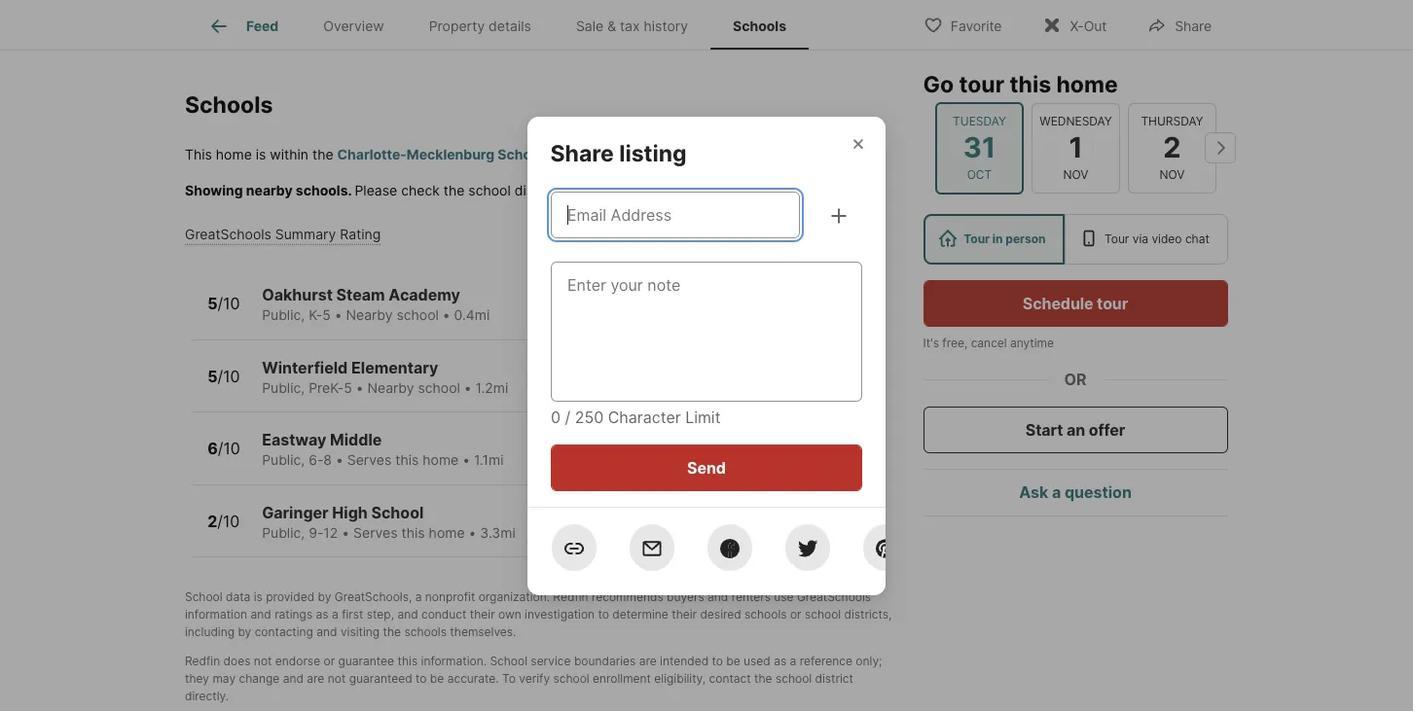 Task type: vqa. For each thing, say whether or not it's contained in the screenshot.
contacting at the bottom of the page
yes



Task type: describe. For each thing, give the bounding box(es) containing it.
offer
[[1089, 419, 1126, 439]]

winterfield elementary public, prek-5 • nearby school • 1.2mi
[[262, 358, 508, 396]]

does
[[223, 654, 251, 669]]

be inside school service boundaries are intended to be used as a reference only; they may change and are not
[[726, 654, 740, 669]]

directly.
[[185, 689, 229, 704]]

nov for 1
[[1063, 166, 1088, 181]]

the inside the guaranteed to be accurate. to verify school enrollment eligibility, contact the school district directly.
[[754, 672, 772, 686]]

oakhurst
[[262, 286, 333, 305]]

themselves.
[[450, 625, 516, 640]]

2 /10
[[207, 512, 240, 531]]

6
[[207, 439, 218, 458]]

winterfield
[[262, 358, 348, 377]]

academy
[[389, 286, 460, 305]]

a inside school service boundaries are intended to be used as a reference only; they may change and are not
[[790, 654, 796, 669]]

serving
[[732, 182, 780, 199]]

public, inside eastway middle public, 6-8 • serves this home • 1.1mi
[[262, 452, 305, 468]]

use
[[774, 590, 794, 605]]

redfin does not endorse or guarantee this information.
[[185, 654, 487, 669]]

,
[[409, 590, 412, 605]]

5 /10 for oakhurst
[[207, 294, 240, 313]]

question
[[1065, 482, 1132, 502]]

to
[[502, 672, 516, 686]]

a left first
[[332, 608, 338, 622]]

favorite button
[[907, 4, 1018, 44]]

serves inside garinger high school public, 9-12 • serves this home • 3.3mi
[[353, 524, 398, 541]]

desired
[[700, 608, 741, 622]]

0 horizontal spatial redfin
[[185, 654, 220, 669]]

overview tab
[[301, 3, 406, 50]]

redfin inside , a nonprofit organization. redfin recommends buyers and renters use greatschools information and ratings as a
[[553, 590, 588, 605]]

&
[[607, 18, 616, 34]]

charlotte-mecklenburg school district link
[[337, 146, 596, 163]]

thursday
[[1141, 114, 1203, 128]]

is for provided
[[254, 590, 263, 605]]

1 vertical spatial 2
[[207, 512, 217, 531]]

/
[[565, 407, 570, 427]]

first step, and conduct their own investigation to determine their desired schools or school districts, including by contacting and visiting the schools themselves.
[[185, 608, 892, 640]]

see
[[634, 182, 657, 199]]

k-
[[309, 307, 322, 323]]

ask a question link
[[1020, 482, 1132, 502]]

history
[[644, 18, 688, 34]]

by inside the first step, and conduct their own investigation to determine their desired schools or school districts, including by contacting and visiting the schools themselves.
[[238, 625, 251, 640]]

schedule
[[1023, 293, 1094, 312]]

sale & tax history tab
[[554, 3, 710, 50]]

/10 for oakhurst
[[217, 294, 240, 313]]

eligibility,
[[654, 672, 706, 686]]

information.
[[421, 654, 487, 669]]

/10 for winterfield
[[217, 367, 240, 386]]

share for share
[[1175, 17, 1212, 34]]

tour for tour via video chat
[[1105, 231, 1130, 245]]

to left see
[[617, 182, 630, 199]]

• left the 3.3mi
[[469, 524, 476, 541]]

5 /10 for winterfield
[[207, 367, 240, 386]]

middle
[[330, 431, 382, 450]]

1
[[1069, 130, 1083, 164]]

0 horizontal spatial schools
[[404, 625, 447, 640]]

elementary
[[351, 358, 438, 377]]

school inside the first step, and conduct their own investigation to determine their desired schools or school districts, including by contacting and visiting the schools themselves.
[[805, 608, 841, 622]]

tour via video chat option
[[1065, 213, 1228, 264]]

showing
[[185, 182, 243, 199]]

greatschools summary rating
[[185, 226, 381, 243]]

/10 for garinger
[[217, 512, 240, 531]]

summary
[[275, 226, 336, 243]]

and up contacting
[[251, 608, 271, 622]]

nearby
[[246, 182, 293, 199]]

person
[[1006, 231, 1046, 245]]

0 horizontal spatial not
[[254, 654, 272, 669]]

feed
[[246, 18, 279, 34]]

district
[[547, 146, 596, 163]]

high
[[332, 503, 368, 522]]

x-out button
[[1026, 4, 1123, 44]]

property
[[429, 18, 485, 34]]

conduct
[[421, 608, 466, 622]]

home.
[[811, 182, 850, 199]]

school down the charlotte-mecklenburg school district link
[[468, 182, 511, 199]]

district inside the guaranteed to be accurate. to verify school enrollment eligibility, contact the school district directly.
[[815, 672, 853, 686]]

sale
[[576, 18, 604, 34]]

guarantee
[[338, 654, 394, 669]]

garinger high school public, 9-12 • serves this home • 3.3mi
[[262, 503, 516, 541]]

2 their from the left
[[672, 608, 697, 622]]

250
[[575, 407, 603, 427]]

garinger
[[262, 503, 329, 522]]

the inside the first step, and conduct their own investigation to determine their desired schools or school districts, including by contacting and visiting the schools themselves.
[[383, 625, 401, 640]]

• left 1.2mi
[[464, 379, 472, 396]]

Enter your note text field
[[567, 273, 846, 390]]

to inside the first step, and conduct their own investigation to determine their desired schools or school districts, including by contacting and visiting the schools themselves.
[[598, 608, 609, 622]]

tuesday
[[953, 114, 1006, 128]]

this up wednesday
[[1010, 70, 1052, 97]]

schedule tour
[[1023, 293, 1129, 312]]

within
[[270, 146, 309, 163]]

, a nonprofit organization. redfin recommends buyers and renters use greatschools information and ratings as a
[[185, 590, 871, 622]]

schedule tour button
[[924, 279, 1228, 326]]

eastway
[[262, 431, 326, 450]]

1 horizontal spatial schools
[[679, 182, 728, 199]]

.
[[596, 146, 600, 163]]

this inside eastway middle public, 6-8 • serves this home • 1.1mi
[[395, 452, 419, 468]]

school inside oakhurst steam academy public, k-5 • nearby school • 0.4mi
[[396, 307, 439, 323]]

0 vertical spatial are
[[639, 654, 657, 669]]

share listing dialog
[[527, 116, 909, 595]]

home up wednesday
[[1057, 70, 1118, 97]]

sale & tax history
[[576, 18, 688, 34]]

in
[[993, 231, 1003, 245]]

• right 8
[[336, 452, 343, 468]]

• right 12
[[342, 524, 349, 541]]

1 horizontal spatial by
[[318, 590, 331, 605]]

0 horizontal spatial are
[[307, 672, 324, 686]]

reference
[[800, 654, 852, 669]]

please
[[355, 182, 397, 199]]

guaranteed
[[349, 672, 412, 686]]

next image
[[1205, 132, 1236, 163]]

prek-
[[309, 379, 344, 396]]

tax
[[620, 18, 640, 34]]

may
[[213, 672, 236, 686]]

2 inside the 'thursday 2 nov'
[[1163, 130, 1181, 164]]

all
[[661, 182, 675, 199]]

school inside winterfield elementary public, prek-5 • nearby school • 1.2mi
[[418, 379, 460, 396]]

enrollment
[[593, 672, 651, 686]]

wednesday
[[1040, 114, 1112, 128]]

overview
[[323, 18, 384, 34]]

step,
[[367, 608, 394, 622]]

this inside garinger high school public, 9-12 • serves this home • 3.3mi
[[401, 524, 425, 541]]

to inside school service boundaries are intended to be used as a reference only; they may change and are not
[[712, 654, 723, 669]]

nearby inside oakhurst steam academy public, k-5 • nearby school • 0.4mi
[[346, 307, 393, 323]]

change
[[239, 672, 280, 686]]

school service boundaries are intended to be used as a reference only; they may change and are not
[[185, 654, 882, 686]]

rating
[[340, 226, 381, 243]]



Task type: locate. For each thing, give the bounding box(es) containing it.
0 horizontal spatial their
[[470, 608, 495, 622]]

0 horizontal spatial as
[[316, 608, 329, 622]]

school up the to
[[490, 654, 527, 669]]

property details
[[429, 18, 531, 34]]

tour left via
[[1105, 231, 1130, 245]]

this up ,
[[401, 524, 425, 541]]

share for share listing
[[551, 140, 614, 167]]

0 vertical spatial as
[[316, 608, 329, 622]]

and up redfin does not endorse or guarantee this information.
[[317, 625, 337, 640]]

1 nov from the left
[[1063, 166, 1088, 181]]

1 horizontal spatial be
[[726, 654, 740, 669]]

2 nov from the left
[[1160, 166, 1185, 181]]

31
[[963, 130, 996, 164]]

investigation
[[525, 608, 595, 622]]

schools tab
[[710, 3, 809, 50]]

the right check
[[444, 182, 465, 199]]

• right the k- on the left
[[334, 307, 342, 323]]

0 horizontal spatial nov
[[1063, 166, 1088, 181]]

1 horizontal spatial their
[[672, 608, 697, 622]]

5 left the oakhurst
[[207, 294, 217, 313]]

schools right history
[[733, 18, 786, 34]]

1 vertical spatial nearby
[[367, 379, 414, 396]]

1.2mi
[[475, 379, 508, 396]]

are up enrollment
[[639, 654, 657, 669]]

listing
[[620, 140, 687, 167]]

tour via video chat
[[1105, 231, 1210, 245]]

tab list containing feed
[[185, 0, 824, 50]]

redfin up investigation
[[553, 590, 588, 605]]

0 / 250 character limit
[[551, 407, 721, 427]]

be down information.
[[430, 672, 444, 686]]

by right provided
[[318, 590, 331, 605]]

nov down the 1 on the right
[[1063, 166, 1088, 181]]

4 public, from the top
[[262, 524, 305, 541]]

0
[[551, 407, 561, 427]]

tour up tuesday
[[959, 70, 1005, 97]]

public, down winterfield
[[262, 379, 305, 396]]

not up change
[[254, 654, 272, 669]]

1 horizontal spatial are
[[639, 654, 657, 669]]

nearby down steam at top
[[346, 307, 393, 323]]

home inside eastway middle public, 6-8 • serves this home • 1.1mi
[[423, 452, 459, 468]]

and up desired
[[708, 590, 728, 605]]

or inside the first step, and conduct their own investigation to determine their desired schools or school districts, including by contacting and visiting the schools themselves.
[[790, 608, 801, 622]]

district down district
[[515, 182, 559, 199]]

home left the 3.3mi
[[429, 524, 465, 541]]

used
[[744, 654, 771, 669]]

6 /10
[[207, 439, 240, 458]]

this up garinger high school public, 9-12 • serves this home • 3.3mi
[[395, 452, 419, 468]]

1 horizontal spatial district
[[815, 672, 853, 686]]

this
[[1010, 70, 1052, 97], [783, 182, 807, 199], [395, 452, 419, 468], [401, 524, 425, 541], [397, 654, 418, 669]]

website
[[563, 182, 613, 199]]

nov for 2
[[1160, 166, 1185, 181]]

2 horizontal spatial schools
[[745, 608, 787, 622]]

be up contact
[[726, 654, 740, 669]]

home
[[1057, 70, 1118, 97], [216, 146, 252, 163], [423, 452, 459, 468], [429, 524, 465, 541]]

their down buyers
[[672, 608, 697, 622]]

schools up this
[[185, 91, 273, 118]]

this
[[185, 146, 212, 163]]

nov inside the 'thursday 2 nov'
[[1160, 166, 1185, 181]]

1 horizontal spatial 2
[[1163, 130, 1181, 164]]

thursday 2 nov
[[1141, 114, 1203, 181]]

5 down winterfield
[[344, 379, 352, 396]]

1 vertical spatial redfin
[[185, 654, 220, 669]]

their up the themselves.
[[470, 608, 495, 622]]

0 vertical spatial redfin
[[553, 590, 588, 605]]

nov inside wednesday 1 nov
[[1063, 166, 1088, 181]]

steam
[[336, 286, 385, 305]]

not inside school service boundaries are intended to be used as a reference only; they may change and are not
[[328, 672, 346, 686]]

this up guaranteed
[[397, 654, 418, 669]]

nov
[[1063, 166, 1088, 181], [1160, 166, 1185, 181]]

5 inside oakhurst steam academy public, k-5 • nearby school • 0.4mi
[[322, 307, 331, 323]]

• left 0.4mi
[[443, 307, 450, 323]]

1 /10 from the top
[[217, 294, 240, 313]]

share listing element
[[551, 116, 711, 168]]

5 up 6
[[207, 367, 217, 386]]

1 vertical spatial serves
[[353, 524, 398, 541]]

check
[[401, 182, 440, 199]]

favorite
[[951, 17, 1002, 34]]

guaranteed to be accurate. to verify school enrollment eligibility, contact the school district directly.
[[185, 672, 853, 704]]

0 horizontal spatial or
[[324, 654, 335, 669]]

0 vertical spatial schools
[[733, 18, 786, 34]]

1 horizontal spatial tour
[[1105, 231, 1130, 245]]

1 vertical spatial or
[[324, 654, 335, 669]]

anytime
[[1011, 335, 1054, 349]]

tour inside "option"
[[964, 231, 990, 245]]

None button
[[935, 102, 1024, 194], [1032, 103, 1120, 193], [1128, 103, 1216, 193], [935, 102, 1024, 194], [1032, 103, 1120, 193], [1128, 103, 1216, 193]]

endorse
[[275, 654, 320, 669]]

1 horizontal spatial tour
[[1097, 293, 1129, 312]]

schools
[[733, 18, 786, 34], [185, 91, 273, 118]]

1 vertical spatial is
[[254, 590, 263, 605]]

share inside button
[[1175, 17, 1212, 34]]

3 public, from the top
[[262, 452, 305, 468]]

tour inside option
[[1105, 231, 1130, 245]]

tab list
[[185, 0, 824, 50]]

the down step,
[[383, 625, 401, 640]]

Email Address text field
[[567, 203, 783, 226]]

0 vertical spatial district
[[515, 182, 559, 199]]

public, inside winterfield elementary public, prek-5 • nearby school • 1.2mi
[[262, 379, 305, 396]]

public, down the oakhurst
[[262, 307, 305, 323]]

share inside dialog
[[551, 140, 614, 167]]

1 horizontal spatial or
[[790, 608, 801, 622]]

go tour this home
[[924, 70, 1118, 97]]

1 horizontal spatial greatschools
[[335, 590, 409, 605]]

organization.
[[478, 590, 550, 605]]

schools inside tab
[[733, 18, 786, 34]]

the down used
[[754, 672, 772, 686]]

as right ratings
[[316, 608, 329, 622]]

start an offer button
[[924, 406, 1228, 453]]

0 vertical spatial is
[[256, 146, 266, 163]]

be inside the guaranteed to be accurate. to verify school enrollment eligibility, contact the school district directly.
[[430, 672, 444, 686]]

out
[[1084, 17, 1107, 34]]

school right high
[[371, 503, 424, 522]]

0 horizontal spatial greatschools
[[185, 226, 271, 243]]

school left 'districts,'
[[805, 608, 841, 622]]

0 vertical spatial be
[[726, 654, 740, 669]]

5 inside winterfield elementary public, prek-5 • nearby school • 1.2mi
[[344, 379, 352, 396]]

/10 for eastway
[[218, 439, 240, 458]]

0 vertical spatial share
[[1175, 17, 1212, 34]]

tour for tour in person
[[964, 231, 990, 245]]

districts,
[[844, 608, 892, 622]]

to down recommends
[[598, 608, 609, 622]]

redfin up they
[[185, 654, 220, 669]]

and down endorse
[[283, 672, 304, 686]]

0 horizontal spatial district
[[515, 182, 559, 199]]

school down academy
[[396, 307, 439, 323]]

tour in person option
[[924, 213, 1065, 264]]

a left reference
[[790, 654, 796, 669]]

greatschools up step,
[[335, 590, 409, 605]]

nearby inside winterfield elementary public, prek-5 • nearby school • 1.2mi
[[367, 379, 414, 396]]

1 vertical spatial be
[[430, 672, 444, 686]]

to up contact
[[712, 654, 723, 669]]

this home is within the charlotte-mecklenburg school district .
[[185, 146, 600, 163]]

5 /10
[[207, 294, 240, 313], [207, 367, 240, 386]]

tour for go
[[959, 70, 1005, 97]]

4 /10 from the top
[[217, 512, 240, 531]]

1 vertical spatial 5 /10
[[207, 367, 240, 386]]

2 vertical spatial schools
[[404, 625, 447, 640]]

or down use
[[790, 608, 801, 622]]

the right within
[[312, 146, 333, 163]]

tour right schedule
[[1097, 293, 1129, 312]]

wednesday 1 nov
[[1040, 114, 1112, 181]]

home right this
[[216, 146, 252, 163]]

not
[[254, 654, 272, 669], [328, 672, 346, 686]]

2 5 /10 from the top
[[207, 367, 240, 386]]

to inside the guaranteed to be accurate. to verify school enrollment eligibility, contact the school district directly.
[[416, 672, 427, 686]]

2 public, from the top
[[262, 379, 305, 396]]

tour inside schedule tour button
[[1097, 293, 1129, 312]]

public, down eastway
[[262, 452, 305, 468]]

8
[[323, 452, 332, 468]]

1 vertical spatial are
[[307, 672, 324, 686]]

determine
[[612, 608, 668, 622]]

to down information.
[[416, 672, 427, 686]]

as inside school service boundaries are intended to be used as a reference only; they may change and are not
[[774, 654, 787, 669]]

a right "ask"
[[1052, 482, 1061, 502]]

school up information on the bottom left
[[185, 590, 222, 605]]

home inside garinger high school public, 9-12 • serves this home • 3.3mi
[[429, 524, 465, 541]]

1 horizontal spatial nov
[[1160, 166, 1185, 181]]

buyers
[[667, 590, 704, 605]]

/10 left garinger on the bottom of page
[[217, 512, 240, 531]]

• left "1.1mi" at the bottom left of the page
[[462, 452, 470, 468]]

0 vertical spatial schools
[[679, 182, 728, 199]]

0 vertical spatial not
[[254, 654, 272, 669]]

list box
[[924, 213, 1228, 264]]

5 /10 left the oakhurst
[[207, 294, 240, 313]]

0 vertical spatial by
[[318, 590, 331, 605]]

accurate.
[[447, 672, 499, 686]]

a right ,
[[415, 590, 422, 605]]

list box containing tour in person
[[924, 213, 1228, 264]]

9-
[[309, 524, 323, 541]]

3 /10 from the top
[[218, 439, 240, 458]]

1 vertical spatial by
[[238, 625, 251, 640]]

0 vertical spatial nearby
[[346, 307, 393, 323]]

greatschools inside , a nonprofit organization. redfin recommends buyers and renters use greatschools information and ratings as a
[[797, 590, 871, 605]]

schools
[[679, 182, 728, 199], [745, 608, 787, 622], [404, 625, 447, 640]]

0 horizontal spatial be
[[430, 672, 444, 686]]

schools down renters
[[745, 608, 787, 622]]

1 horizontal spatial as
[[774, 654, 787, 669]]

1 horizontal spatial schools
[[733, 18, 786, 34]]

start
[[1026, 419, 1064, 439]]

school inside garinger high school public, 9-12 • serves this home • 3.3mi
[[371, 503, 424, 522]]

including
[[185, 625, 235, 640]]

serves inside eastway middle public, 6-8 • serves this home • 1.1mi
[[347, 452, 391, 468]]

1 vertical spatial schools
[[745, 608, 787, 622]]

2 down 6
[[207, 512, 217, 531]]

1 horizontal spatial not
[[328, 672, 346, 686]]

1 public, from the top
[[262, 307, 305, 323]]

/10 left eastway
[[218, 439, 240, 458]]

1 tour from the left
[[964, 231, 990, 245]]

school down service
[[553, 672, 589, 686]]

tour left in
[[964, 231, 990, 245]]

0 horizontal spatial share
[[551, 140, 614, 167]]

serves down the middle
[[347, 452, 391, 468]]

0 vertical spatial 5 /10
[[207, 294, 240, 313]]

0 vertical spatial or
[[790, 608, 801, 622]]

is right data
[[254, 590, 263, 605]]

0 horizontal spatial tour
[[959, 70, 1005, 97]]

tour in person
[[964, 231, 1046, 245]]

intended
[[660, 654, 709, 669]]

chat
[[1186, 231, 1210, 245]]

school down "elementary"
[[418, 379, 460, 396]]

0 horizontal spatial schools
[[185, 91, 273, 118]]

public,
[[262, 307, 305, 323], [262, 379, 305, 396], [262, 452, 305, 468], [262, 524, 305, 541]]

/10 up 6 /10
[[217, 367, 240, 386]]

school down reference
[[776, 672, 812, 686]]

tour for schedule
[[1097, 293, 1129, 312]]

property details tab
[[406, 3, 554, 50]]

public, down garinger on the bottom of page
[[262, 524, 305, 541]]

greatschools up 'districts,'
[[797, 590, 871, 605]]

0 horizontal spatial tour
[[964, 231, 990, 245]]

mecklenburg
[[407, 146, 494, 163]]

this left 'home.'
[[783, 182, 807, 199]]

start an offer
[[1026, 419, 1126, 439]]

0 horizontal spatial 2
[[207, 512, 217, 531]]

or right endorse
[[324, 654, 335, 669]]

public, inside oakhurst steam academy public, k-5 • nearby school • 0.4mi
[[262, 307, 305, 323]]

nearby down "elementary"
[[367, 379, 414, 396]]

are down endorse
[[307, 672, 324, 686]]

data
[[226, 590, 250, 605]]

0 horizontal spatial by
[[238, 625, 251, 640]]

via
[[1133, 231, 1149, 245]]

cancel
[[971, 335, 1007, 349]]

is left within
[[256, 146, 266, 163]]

• right prek-
[[356, 379, 364, 396]]

serves down high
[[353, 524, 398, 541]]

2 down thursday at right
[[1163, 130, 1181, 164]]

schools right all
[[679, 182, 728, 199]]

and down ,
[[397, 608, 418, 622]]

1 vertical spatial tour
[[1097, 293, 1129, 312]]

or
[[790, 608, 801, 622], [324, 654, 335, 669]]

send button
[[551, 444, 862, 491]]

and
[[708, 590, 728, 605], [251, 608, 271, 622], [397, 608, 418, 622], [317, 625, 337, 640], [283, 672, 304, 686]]

ask a question
[[1020, 482, 1132, 502]]

1 vertical spatial district
[[815, 672, 853, 686]]

nearby
[[346, 307, 393, 323], [367, 379, 414, 396]]

district down reference
[[815, 672, 853, 686]]

tour
[[964, 231, 990, 245], [1105, 231, 1130, 245]]

0 vertical spatial tour
[[959, 70, 1005, 97]]

visiting
[[341, 625, 380, 640]]

5 /10 up 6 /10
[[207, 367, 240, 386]]

by
[[318, 590, 331, 605], [238, 625, 251, 640]]

1 horizontal spatial share
[[1175, 17, 1212, 34]]

as inside , a nonprofit organization. redfin recommends buyers and renters use greatschools information and ratings as a
[[316, 608, 329, 622]]

share button
[[1131, 4, 1228, 44]]

1.1mi
[[474, 452, 504, 468]]

2 horizontal spatial greatschools
[[797, 590, 871, 605]]

x-
[[1070, 17, 1084, 34]]

by up does
[[238, 625, 251, 640]]

home left "1.1mi" at the bottom left of the page
[[423, 452, 459, 468]]

0.4mi
[[454, 307, 490, 323]]

1 5 /10 from the top
[[207, 294, 240, 313]]

nov down thursday at right
[[1160, 166, 1185, 181]]

school data is provided by greatschools
[[185, 590, 409, 605]]

is for within
[[256, 146, 266, 163]]

schools down conduct
[[404, 625, 447, 640]]

contact
[[709, 672, 751, 686]]

2 /10 from the top
[[217, 367, 240, 386]]

and inside school service boundaries are intended to be used as a reference only; they may change and are not
[[283, 672, 304, 686]]

1 their from the left
[[470, 608, 495, 622]]

greatschools down showing
[[185, 226, 271, 243]]

serves
[[347, 452, 391, 468], [353, 524, 398, 541]]

1 vertical spatial not
[[328, 672, 346, 686]]

schools.
[[296, 182, 352, 199]]

1 vertical spatial schools
[[185, 91, 273, 118]]

0 vertical spatial 2
[[1163, 130, 1181, 164]]

0 vertical spatial serves
[[347, 452, 391, 468]]

as right used
[[774, 654, 787, 669]]

/10 left the oakhurst
[[217, 294, 240, 313]]

public, inside garinger high school public, 9-12 • serves this home • 3.3mi
[[262, 524, 305, 541]]

1 vertical spatial share
[[551, 140, 614, 167]]

1 horizontal spatial redfin
[[553, 590, 588, 605]]

they
[[185, 672, 209, 686]]

not down redfin does not endorse or guarantee this information.
[[328, 672, 346, 686]]

6-
[[309, 452, 323, 468]]

send
[[687, 458, 726, 477]]

2 tour from the left
[[1105, 231, 1130, 245]]

1 vertical spatial as
[[774, 654, 787, 669]]

5 down the oakhurst
[[322, 307, 331, 323]]

school inside school service boundaries are intended to be used as a reference only; they may change and are not
[[490, 654, 527, 669]]

boundaries
[[574, 654, 636, 669]]

school up showing nearby schools. please check the school district website to see all schools serving this home.
[[498, 146, 543, 163]]



